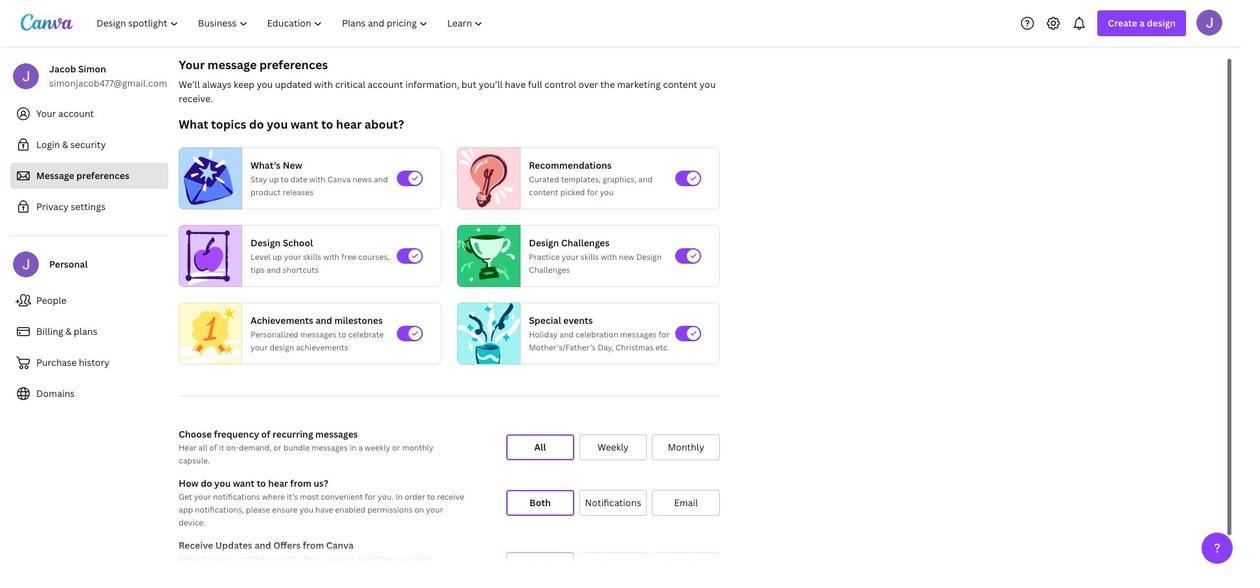 Task type: vqa. For each thing, say whether or not it's contained in the screenshot.
TOP LEVEL NAVIGATION ELEMENT
yes



Task type: describe. For each thing, give the bounding box(es) containing it.
top level navigation element
[[88, 10, 494, 36]]

jacob simon image
[[1197, 9, 1222, 35]]



Task type: locate. For each thing, give the bounding box(es) containing it.
None button
[[506, 435, 574, 461], [579, 435, 647, 461], [652, 435, 720, 461], [506, 491, 574, 517], [579, 491, 647, 517], [652, 491, 720, 517], [506, 553, 574, 575], [579, 553, 647, 575], [652, 553, 720, 575], [506, 435, 574, 461], [579, 435, 647, 461], [652, 435, 720, 461], [506, 491, 574, 517], [579, 491, 647, 517], [652, 491, 720, 517], [506, 553, 574, 575], [579, 553, 647, 575], [652, 553, 720, 575]]

topic image
[[179, 148, 236, 210], [458, 148, 515, 210], [179, 225, 236, 287], [458, 225, 515, 287], [179, 300, 242, 368], [458, 300, 520, 368]]



